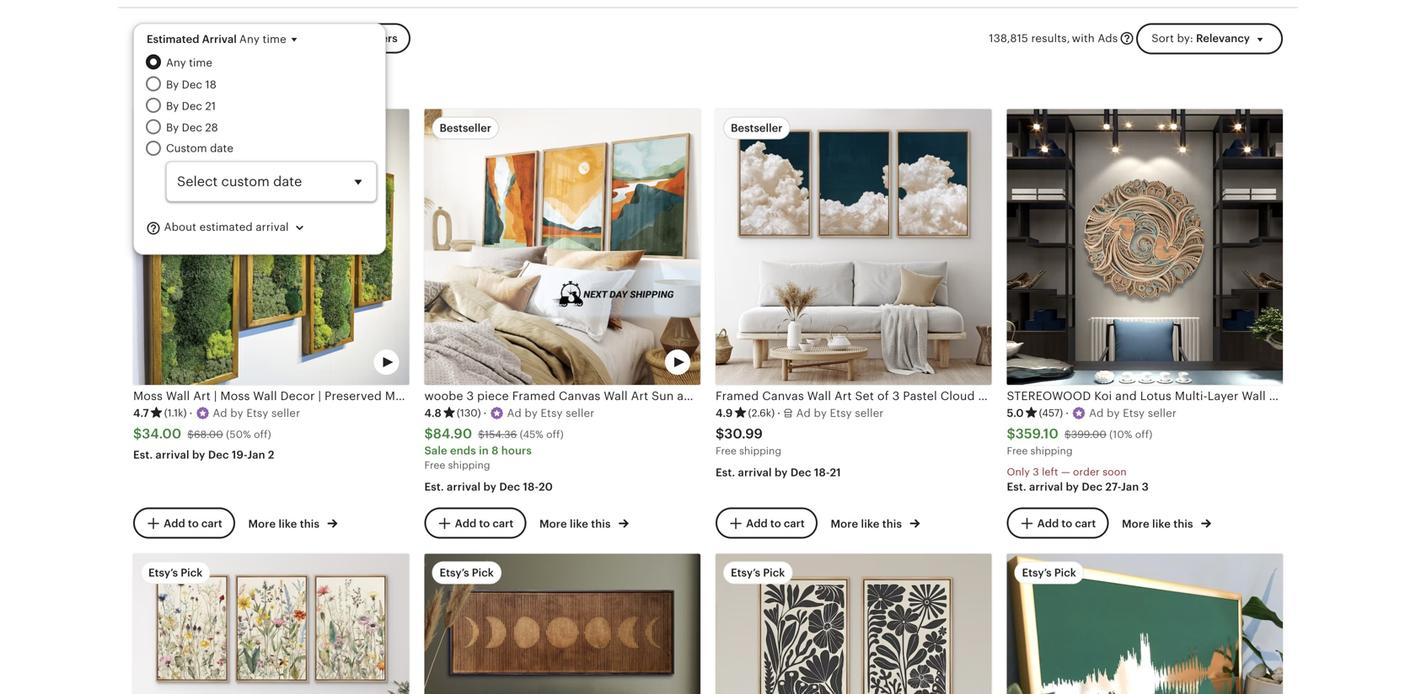 Task type: vqa. For each thing, say whether or not it's contained in the screenshot.
✨✨Accpet Rushing Order✨✨
no



Task type: locate. For each thing, give the bounding box(es) containing it.
0 vertical spatial jan
[[247, 449, 265, 462]]

more down soon
[[1122, 518, 1150, 531]]

$ up sale
[[425, 427, 433, 442]]

add to cart down est. arrival by dec 19-jan 2
[[164, 518, 222, 530]]

off) inside the $ 84.90 $ 154.36 (45% off) sale ends in 8 hours free shipping
[[546, 429, 564, 440]]

in
[[479, 445, 489, 458]]

(10%
[[1110, 429, 1133, 440]]

arrival down left
[[1030, 481, 1063, 494]]

8
[[492, 445, 499, 458]]

4 · from the left
[[1066, 407, 1069, 420]]

add to cart for 84.90
[[455, 518, 514, 530]]

add to cart down "only 3 left — order soon est. arrival by dec 27-jan 3" at the right of page
[[1038, 518, 1096, 530]]

1 horizontal spatial 18-
[[814, 467, 830, 479]]

2 add to cart button from the left
[[425, 508, 526, 539]]

stereowood koi and lotus multi-layer wall art, large geometric wood wall art, mandala laser cut, 3d wood wall art, laser cut arts and crafts image
[[1007, 109, 1283, 385]]

1 horizontal spatial off)
[[546, 429, 564, 440]]

0 horizontal spatial 3
[[1033, 467, 1039, 478]]

like
[[279, 518, 297, 531], [570, 518, 589, 531], [861, 518, 880, 531], [1153, 518, 1171, 531]]

0 horizontal spatial free
[[425, 460, 446, 472]]

3 left left
[[1033, 467, 1039, 478]]

add to cart for 34.00
[[164, 518, 222, 530]]

this for 359.10
[[1174, 518, 1194, 531]]

off) inside $ 359.10 $ 399.00 (10% off) free shipping
[[1136, 429, 1153, 440]]

4 to from the left
[[1062, 518, 1073, 530]]

by inside "only 3 left — order soon est. arrival by dec 27-jan 3"
[[1066, 481, 1079, 494]]

off)
[[254, 429, 271, 440], [546, 429, 564, 440], [1136, 429, 1153, 440]]

3 by from the top
[[166, 121, 179, 134]]

3 · from the left
[[778, 407, 781, 420]]

3 to from the left
[[771, 518, 781, 530]]

by
[[192, 449, 205, 462], [775, 467, 788, 479], [1066, 481, 1079, 494], [484, 481, 497, 494]]

·
[[189, 407, 193, 420], [484, 407, 487, 420], [778, 407, 781, 420], [1066, 407, 1069, 420]]

est. arrival by dec 18-21
[[716, 467, 841, 479]]

free up only
[[1007, 446, 1028, 457]]

1 to from the left
[[188, 518, 199, 530]]

· right (2.6k)
[[778, 407, 781, 420]]

more down 2
[[248, 518, 276, 531]]

etsy's pick
[[148, 567, 203, 580], [440, 567, 494, 580], [731, 567, 785, 580], [1022, 567, 1077, 580]]

all filters button
[[319, 23, 410, 54]]

399.00
[[1071, 429, 1107, 440]]

relevancy
[[1196, 32, 1250, 44]]

0 horizontal spatial 21
[[205, 100, 216, 112]]

add down left
[[1038, 518, 1059, 530]]

bestseller
[[440, 122, 492, 135], [731, 122, 783, 135]]

· right (457)
[[1066, 407, 1069, 420]]

34.00
[[142, 427, 182, 442]]

0 vertical spatial time
[[263, 33, 287, 46]]

to down 'est. arrival by dec 18-21'
[[771, 518, 781, 530]]

free
[[716, 446, 737, 457], [1007, 446, 1028, 457], [425, 460, 446, 472]]

by for by dec 28
[[166, 121, 179, 134]]

3
[[1033, 467, 1039, 478], [1142, 481, 1149, 494]]

18- for 30.99
[[814, 467, 830, 479]]

2 more like this link from the left
[[540, 515, 629, 532]]

· for 359.10
[[1066, 407, 1069, 420]]

(1.1k)
[[164, 408, 187, 419]]

custom
[[166, 142, 207, 155]]

jan
[[247, 449, 265, 462], [1121, 481, 1139, 494]]

1 bestseller from the left
[[440, 122, 492, 135]]

0 vertical spatial any
[[239, 33, 260, 46]]

$ up est. arrival by dec 19-jan 2
[[187, 429, 194, 440]]

with ads
[[1072, 32, 1118, 45]]

1 cart from the left
[[201, 518, 222, 530]]

more like this for 359.10
[[1122, 518, 1196, 531]]

add to cart down 'est. arrival by dec 18-21'
[[746, 518, 805, 530]]

2 · from the left
[[484, 407, 487, 420]]

3 add from the left
[[746, 518, 768, 530]]

3 more from the left
[[831, 518, 859, 531]]

1 vertical spatial 21
[[830, 467, 841, 479]]

by up popular
[[166, 100, 179, 112]]

arrival
[[256, 221, 289, 234], [156, 449, 189, 462], [738, 467, 772, 479], [1030, 481, 1063, 494], [447, 481, 481, 494]]

cart
[[201, 518, 222, 530], [493, 518, 514, 530], [784, 518, 805, 530], [1075, 518, 1096, 530]]

ends
[[450, 445, 476, 458]]

more
[[248, 518, 276, 531], [540, 518, 567, 531], [831, 518, 859, 531], [1122, 518, 1150, 531]]

order
[[1073, 467, 1100, 478]]

3 off) from the left
[[1136, 429, 1153, 440]]

138,815
[[989, 32, 1029, 45]]

by
[[166, 78, 179, 91], [166, 100, 179, 112], [166, 121, 179, 134]]

add to cart
[[164, 518, 222, 530], [455, 518, 514, 530], [746, 518, 805, 530], [1038, 518, 1096, 530]]

more down 20
[[540, 518, 567, 531]]

by down $ 34.00 $ 68.00 (50% off)
[[192, 449, 205, 462]]

4 cart from the left
[[1075, 518, 1096, 530]]

etsy's
[[148, 567, 178, 580], [440, 567, 469, 580], [731, 567, 761, 580], [1022, 567, 1052, 580]]

1 horizontal spatial free
[[716, 446, 737, 457]]

1 vertical spatial 3
[[1142, 481, 1149, 494]]

add down 'est. arrival by dec 18-21'
[[746, 518, 768, 530]]

4 add from the left
[[1038, 518, 1059, 530]]

add to cart button down 'est. arrival by dec 18-21'
[[716, 508, 818, 539]]

to
[[188, 518, 199, 530], [479, 518, 490, 530], [771, 518, 781, 530], [1062, 518, 1073, 530]]

0 vertical spatial by
[[166, 78, 179, 91]]

by down any time on the left top
[[166, 78, 179, 91]]

shipping
[[739, 446, 782, 457], [1031, 446, 1073, 457], [448, 460, 490, 472]]

4 etsy's pick from the left
[[1022, 567, 1077, 580]]

cart down 'est. arrival by dec 18-21'
[[784, 518, 805, 530]]

add down est. arrival by dec 18-20
[[455, 518, 477, 530]]

shipping down ends
[[448, 460, 490, 472]]

4 more like this from the left
[[1122, 518, 1196, 531]]

2 add from the left
[[455, 518, 477, 530]]

1 more from the left
[[248, 518, 276, 531]]

add to cart button for 34.00
[[133, 508, 235, 539]]

est. inside "only 3 left — order soon est. arrival by dec 27-jan 3"
[[1007, 481, 1027, 494]]

like for 34.00
[[279, 518, 297, 531]]

1 more like this from the left
[[248, 518, 322, 531]]

· right (130)
[[484, 407, 487, 420]]

more like this
[[248, 518, 322, 531], [540, 518, 614, 531], [831, 518, 905, 531], [1122, 518, 1196, 531]]

off) for 34.00
[[254, 429, 271, 440]]

0 vertical spatial 3
[[1033, 467, 1039, 478]]

1 add to cart from the left
[[164, 518, 222, 530]]

by for dec 18-20
[[484, 481, 497, 494]]

this for 34.00
[[300, 518, 320, 531]]

any down estimated
[[166, 57, 186, 69]]

arrival down the $ 30.99 free shipping
[[738, 467, 772, 479]]

by down —
[[1066, 481, 1079, 494]]

with
[[1072, 32, 1095, 45]]

1 horizontal spatial time
[[263, 33, 287, 46]]

by dec 21
[[166, 100, 216, 112]]

soon
[[1103, 467, 1127, 478]]

2 more like this from the left
[[540, 518, 614, 531]]

4.8
[[425, 407, 442, 420]]

2 off) from the left
[[546, 429, 564, 440]]

2 to from the left
[[479, 518, 490, 530]]

2 add to cart from the left
[[455, 518, 514, 530]]

more for 84.90
[[540, 518, 567, 531]]

30.99
[[725, 427, 763, 442]]

etsy's pick link
[[133, 554, 409, 695], [425, 554, 701, 695], [716, 554, 992, 695], [1007, 554, 1283, 695]]

4 add to cart from the left
[[1038, 518, 1096, 530]]

0 vertical spatial 18-
[[814, 467, 830, 479]]

2 like from the left
[[570, 518, 589, 531]]

more like this for 34.00
[[248, 518, 322, 531]]

by down "8"
[[484, 481, 497, 494]]

2 more from the left
[[540, 518, 567, 531]]

1 horizontal spatial shipping
[[739, 446, 782, 457]]

off) inside $ 34.00 $ 68.00 (50% off)
[[254, 429, 271, 440]]

est. for est. arrival by dec 19-jan 2
[[133, 449, 153, 462]]

any
[[239, 33, 260, 46], [166, 57, 186, 69]]

1 by from the top
[[166, 78, 179, 91]]

more like this link for 34.00
[[248, 515, 338, 532]]

time inside the select an estimated delivery date option group
[[189, 57, 212, 69]]

by:
[[1178, 32, 1194, 44]]

add
[[164, 518, 185, 530], [455, 518, 477, 530], [746, 518, 768, 530], [1038, 518, 1059, 530]]

add for 359.10
[[1038, 518, 1059, 530]]

arrival down 34.00
[[156, 449, 189, 462]]

time up by dec 18
[[189, 57, 212, 69]]

0 vertical spatial 21
[[205, 100, 216, 112]]

add to cart button down est. arrival by dec 19-jan 2
[[133, 508, 235, 539]]

2 cart from the left
[[493, 518, 514, 530]]

1 etsy's from the left
[[148, 567, 178, 580]]

to down "only 3 left — order soon est. arrival by dec 27-jan 3" at the right of page
[[1062, 518, 1073, 530]]

off) for 359.10
[[1136, 429, 1153, 440]]

hours
[[501, 445, 532, 458]]

ads
[[1098, 32, 1118, 45]]

estimated arrival any time
[[147, 33, 287, 46]]

sort by: relevancy
[[1152, 32, 1250, 44]]

off) right (45%
[[546, 429, 564, 440]]

$ 30.99 free shipping
[[716, 427, 782, 457]]

2 horizontal spatial free
[[1007, 446, 1028, 457]]

cart down "only 3 left — order soon est. arrival by dec 27-jan 3" at the right of page
[[1075, 518, 1096, 530]]

$
[[133, 427, 142, 442], [425, 427, 433, 442], [716, 427, 725, 442], [1007, 427, 1016, 442], [187, 429, 194, 440], [478, 429, 485, 440], [1065, 429, 1071, 440]]

18-
[[814, 467, 830, 479], [523, 481, 539, 494]]

0 horizontal spatial bestseller
[[440, 122, 492, 135]]

to down est. arrival by dec 19-jan 2
[[188, 518, 199, 530]]

this
[[300, 518, 320, 531], [591, 518, 611, 531], [883, 518, 902, 531], [1174, 518, 1194, 531]]

by down the $ 30.99 free shipping
[[775, 467, 788, 479]]

any right arrival
[[239, 33, 260, 46]]

shipping up left
[[1031, 446, 1073, 457]]

like for 359.10
[[1153, 518, 1171, 531]]

1 add from the left
[[164, 518, 185, 530]]

2 horizontal spatial off)
[[1136, 429, 1153, 440]]

add down est. arrival by dec 19-jan 2
[[164, 518, 185, 530]]

· right (1.1k)
[[189, 407, 193, 420]]

any time
[[166, 57, 212, 69]]

2 by from the top
[[166, 100, 179, 112]]

time
[[263, 33, 287, 46], [189, 57, 212, 69]]

cart down est. arrival by dec 19-jan 2
[[201, 518, 222, 530]]

product video element for moss wall art | moss wall decor | preserved moss art framed | moss wall sets | moss no maintenance required moss "living" wall  ~ "moss mix" 'image' in the left of the page
[[133, 109, 409, 385]]

1 add to cart button from the left
[[133, 508, 235, 539]]

popular
[[148, 122, 189, 135]]

1 like from the left
[[279, 518, 297, 531]]

more like this link
[[248, 515, 338, 532], [540, 515, 629, 532], [831, 515, 920, 532], [1122, 515, 1212, 532]]

0 horizontal spatial jan
[[247, 449, 265, 462]]

product video element
[[133, 109, 409, 385], [425, 109, 701, 385], [425, 554, 701, 695], [1007, 554, 1283, 695]]

add to cart button down "only 3 left — order soon est. arrival by dec 27-jan 3" at the right of page
[[1007, 508, 1109, 539]]

1 this from the left
[[300, 518, 320, 531]]

est. down only
[[1007, 481, 1027, 494]]

now
[[192, 122, 214, 135]]

2 horizontal spatial shipping
[[1031, 446, 1073, 457]]

to for 84.90
[[479, 518, 490, 530]]

2 etsy's pick from the left
[[440, 567, 494, 580]]

select an estimated delivery date option group
[[146, 55, 377, 202]]

cart for 359.10
[[1075, 518, 1096, 530]]

est. down the $ 30.99 free shipping
[[716, 467, 735, 479]]

free down 30.99
[[716, 446, 737, 457]]

more down 'est. arrival by dec 18-21'
[[831, 518, 859, 531]]

jan left 2
[[247, 449, 265, 462]]

free down sale
[[425, 460, 446, 472]]

138,815 results,
[[989, 32, 1071, 45]]

1 etsy's pick from the left
[[148, 567, 203, 580]]

(45%
[[520, 429, 544, 440]]

by up "custom"
[[166, 121, 179, 134]]

1 more like this link from the left
[[248, 515, 338, 532]]

1 horizontal spatial jan
[[1121, 481, 1139, 494]]

4 like from the left
[[1153, 518, 1171, 531]]

1 vertical spatial jan
[[1121, 481, 1139, 494]]

arrival down ends
[[447, 481, 481, 494]]

estimated
[[147, 33, 199, 46]]

off) up 2
[[254, 429, 271, 440]]

4 add to cart button from the left
[[1007, 508, 1109, 539]]

2 etsy's from the left
[[440, 567, 469, 580]]

by for dec 18-21
[[775, 467, 788, 479]]

jan inside "only 3 left — order soon est. arrival by dec 27-jan 3"
[[1121, 481, 1139, 494]]

shipping inside the $ 30.99 free shipping
[[739, 446, 782, 457]]

21
[[205, 100, 216, 112], [830, 467, 841, 479]]

add to cart down est. arrival by dec 18-20
[[455, 518, 514, 530]]

this for 84.90
[[591, 518, 611, 531]]

arrival inside "only 3 left — order soon est. arrival by dec 27-jan 3"
[[1030, 481, 1063, 494]]

pick
[[181, 567, 203, 580], [472, 567, 494, 580], [763, 567, 785, 580], [1055, 567, 1077, 580]]

any inside the select an estimated delivery date option group
[[166, 57, 186, 69]]

framed canvas wall art set of 3 pastel cloud navy blue sky nature landscape prints minimalist modern art nature wall decor image
[[716, 109, 992, 385]]

$ right 359.10
[[1065, 429, 1071, 440]]

all filters
[[349, 32, 398, 45]]

1 vertical spatial by
[[166, 100, 179, 112]]

1 vertical spatial 18-
[[523, 481, 539, 494]]

add to cart button
[[133, 508, 235, 539], [425, 508, 526, 539], [716, 508, 818, 539], [1007, 508, 1109, 539]]

1 vertical spatial time
[[189, 57, 212, 69]]

3 right 27-
[[1142, 481, 1149, 494]]

left
[[1042, 467, 1059, 478]]

4 more like this link from the left
[[1122, 515, 1212, 532]]

dec
[[182, 78, 202, 91], [182, 100, 202, 112], [182, 121, 202, 134], [208, 449, 229, 462], [791, 467, 812, 479], [1082, 481, 1103, 494], [499, 481, 520, 494]]

0 horizontal spatial time
[[189, 57, 212, 69]]

product video element for personalised wall art favourite song print gift sound waves gold silver copper foil, any song, any colour scheme image at the bottom right of page
[[1007, 554, 1283, 695]]

$ down 5.0
[[1007, 427, 1016, 442]]

0 horizontal spatial off)
[[254, 429, 271, 440]]

1 horizontal spatial any
[[239, 33, 260, 46]]

arrival right estimated
[[256, 221, 289, 234]]

est. down sale
[[425, 481, 444, 494]]

product video element for "framed wooden wall art moon phases, boho rustic, geometric line art, minimalist design, celestial, lunar eclipse,living room above bed decor" image
[[425, 554, 701, 695]]

3 etsy's pick from the left
[[731, 567, 785, 580]]

est.
[[133, 449, 153, 462], [716, 467, 735, 479], [1007, 481, 1027, 494], [425, 481, 444, 494]]

$ down 4.9
[[716, 427, 725, 442]]

2 pick from the left
[[472, 567, 494, 580]]

all
[[349, 32, 363, 45]]

0 horizontal spatial any
[[166, 57, 186, 69]]

framed canvas wall art set watercolor wildflowers floral botanical prints minimalist modern art boho wall decor image
[[133, 554, 409, 695]]

1 horizontal spatial bestseller
[[731, 122, 783, 135]]

off) right (10%
[[1136, 429, 1153, 440]]

0 horizontal spatial 18-
[[523, 481, 539, 494]]

sale
[[425, 445, 448, 458]]

add to cart button down est. arrival by dec 18-20
[[425, 508, 526, 539]]

2 this from the left
[[591, 518, 611, 531]]

2 vertical spatial by
[[166, 121, 179, 134]]

cart down est. arrival by dec 18-20
[[493, 518, 514, 530]]

any time link
[[166, 55, 377, 71]]

4 this from the left
[[1174, 518, 1194, 531]]

1 · from the left
[[189, 407, 193, 420]]

21 inside "by dec 21" link
[[205, 100, 216, 112]]

1 vertical spatial any
[[166, 57, 186, 69]]

arrival for est. arrival by dec 18-20
[[447, 481, 481, 494]]

1 off) from the left
[[254, 429, 271, 440]]

shipping inside the $ 84.90 $ 154.36 (45% off) sale ends in 8 hours free shipping
[[448, 460, 490, 472]]

4 more from the left
[[1122, 518, 1150, 531]]

est. down 34.00
[[133, 449, 153, 462]]

to down est. arrival by dec 18-20
[[479, 518, 490, 530]]

0 horizontal spatial shipping
[[448, 460, 490, 472]]

jan down soon
[[1121, 481, 1139, 494]]

shipping down 30.99
[[739, 446, 782, 457]]

time up any time link
[[263, 33, 287, 46]]

3 add to cart button from the left
[[716, 508, 818, 539]]

add for 34.00
[[164, 518, 185, 530]]



Task type: describe. For each thing, give the bounding box(es) containing it.
free inside the $ 84.90 $ 154.36 (45% off) sale ends in 8 hours free shipping
[[425, 460, 446, 472]]

personalised wall art favourite song print gift sound waves gold silver copper foil, any song, any colour scheme image
[[1007, 554, 1283, 695]]

free inside the $ 30.99 free shipping
[[716, 446, 737, 457]]

more like this for 84.90
[[540, 518, 614, 531]]

$ 84.90 $ 154.36 (45% off) sale ends in 8 hours free shipping
[[425, 427, 564, 472]]

only 3 left — order soon est. arrival by dec 27-jan 3
[[1007, 467, 1149, 494]]

$ down 4.7
[[133, 427, 142, 442]]

3 etsy's from the left
[[731, 567, 761, 580]]

more like this link for 359.10
[[1122, 515, 1212, 532]]

5.0
[[1007, 407, 1024, 420]]

2
[[268, 449, 275, 462]]

—
[[1061, 467, 1071, 478]]

3 etsy's pick link from the left
[[716, 554, 992, 695]]

est. for est. arrival by dec 18-21
[[716, 467, 735, 479]]

arrival inside about estimated arrival dropdown button
[[256, 221, 289, 234]]

shipping inside $ 359.10 $ 399.00 (10% off) free shipping
[[1031, 446, 1073, 457]]

more for 359.10
[[1122, 518, 1150, 531]]

154.36
[[485, 429, 517, 440]]

more for 34.00
[[248, 518, 276, 531]]

3 more like this from the left
[[831, 518, 905, 531]]

1 horizontal spatial 3
[[1142, 481, 1149, 494]]

4.9
[[716, 407, 733, 420]]

free inside $ 359.10 $ 399.00 (10% off) free shipping
[[1007, 446, 1028, 457]]

28
[[205, 121, 218, 134]]

$ 34.00 $ 68.00 (50% off)
[[133, 427, 271, 442]]

estimated
[[200, 221, 253, 234]]

more like this link for 84.90
[[540, 515, 629, 532]]

· for 84.90
[[484, 407, 487, 420]]

date
[[210, 142, 233, 155]]

2 etsy's pick link from the left
[[425, 554, 701, 695]]

4 etsy's from the left
[[1022, 567, 1052, 580]]

results,
[[1032, 32, 1071, 45]]

by dec 28
[[166, 121, 218, 134]]

about
[[164, 221, 197, 234]]

est. arrival by dec 18-20
[[425, 481, 553, 494]]

add to cart for 359.10
[[1038, 518, 1096, 530]]

sort
[[1152, 32, 1175, 44]]

cart for 84.90
[[493, 518, 514, 530]]

3 cart from the left
[[784, 518, 805, 530]]

3 more like this link from the left
[[831, 515, 920, 532]]

arrival for est. arrival by dec 18-21
[[738, 467, 772, 479]]

(2.6k)
[[748, 408, 775, 419]]

3 this from the left
[[883, 518, 902, 531]]

(50%
[[226, 429, 251, 440]]

$ inside the $ 30.99 free shipping
[[716, 427, 725, 442]]

18- for 84.90
[[523, 481, 539, 494]]

3 add to cart from the left
[[746, 518, 805, 530]]

1 etsy's pick link from the left
[[133, 554, 409, 695]]

dec inside by dec 18 link
[[182, 78, 202, 91]]

by dec 28 link
[[166, 119, 377, 136]]

woobe 3 piece framed canvas wall art sun and mountain illustration print set mid century modern artwork boho decoration for living room image
[[425, 109, 701, 385]]

framed canvas wall art set abstract floral botanical prints minimalist modern art boho wall decor image
[[716, 554, 992, 695]]

(457)
[[1039, 408, 1063, 419]]

by dec 18 link
[[166, 76, 377, 93]]

by dec 18
[[166, 78, 216, 91]]

framed wooden wall art moon phases, boho rustic, geometric line art, minimalist design, celestial, lunar eclipse,living room above bed decor image
[[425, 554, 701, 695]]

add to cart button for 359.10
[[1007, 508, 1109, 539]]

84.90
[[433, 427, 472, 442]]

popular now
[[148, 122, 214, 135]]

dec inside the by dec 28 link
[[182, 121, 202, 134]]

18
[[205, 78, 216, 91]]

4 etsy's pick link from the left
[[1007, 554, 1283, 695]]

add to cart button for 84.90
[[425, 508, 526, 539]]

3 like from the left
[[861, 518, 880, 531]]

20
[[539, 481, 553, 494]]

1 pick from the left
[[181, 567, 203, 580]]

359.10
[[1016, 427, 1059, 442]]

68.00
[[194, 429, 223, 440]]

by for dec 19-jan 2
[[192, 449, 205, 462]]

to for 359.10
[[1062, 518, 1073, 530]]

cart for 34.00
[[201, 518, 222, 530]]

4.7
[[133, 407, 149, 420]]

by dec 21 link
[[166, 98, 377, 114]]

product video element for the "woobe 3 piece framed canvas wall art sun and mountain illustration print set mid century modern artwork boho decoration for living room" 'image'
[[425, 109, 701, 385]]

$ up in
[[478, 429, 485, 440]]

by for by dec 18
[[166, 78, 179, 91]]

19-
[[232, 449, 247, 462]]

only
[[1007, 467, 1030, 478]]

27-
[[1106, 481, 1121, 494]]

1 horizontal spatial 21
[[830, 467, 841, 479]]

add for 84.90
[[455, 518, 477, 530]]

custom date
[[166, 142, 233, 155]]

(130)
[[457, 408, 481, 419]]

off) for 84.90
[[546, 429, 564, 440]]

$ 359.10 $ 399.00 (10% off) free shipping
[[1007, 427, 1153, 457]]

3 pick from the left
[[763, 567, 785, 580]]

est. arrival by dec 19-jan 2
[[133, 449, 275, 462]]

· for 34.00
[[189, 407, 193, 420]]

$ inside $ 34.00 $ 68.00 (50% off)
[[187, 429, 194, 440]]

filters
[[365, 32, 398, 45]]

est. for est. arrival by dec 18-20
[[425, 481, 444, 494]]

4 pick from the left
[[1055, 567, 1077, 580]]

about estimated arrival
[[161, 221, 289, 234]]

dec inside "only 3 left — order soon est. arrival by dec 27-jan 3"
[[1082, 481, 1103, 494]]

about estimated arrival button
[[146, 212, 321, 244]]

by for by dec 21
[[166, 100, 179, 112]]

like for 84.90
[[570, 518, 589, 531]]

dec inside "by dec 21" link
[[182, 100, 202, 112]]

arrival for est. arrival by dec 19-jan 2
[[156, 449, 189, 462]]

to for 34.00
[[188, 518, 199, 530]]

moss wall art | moss wall decor | preserved moss art framed | moss wall sets | moss no maintenance required moss "living" wall  ~ "moss mix" image
[[133, 109, 409, 385]]

2 bestseller from the left
[[731, 122, 783, 135]]

arrival
[[202, 33, 237, 46]]



